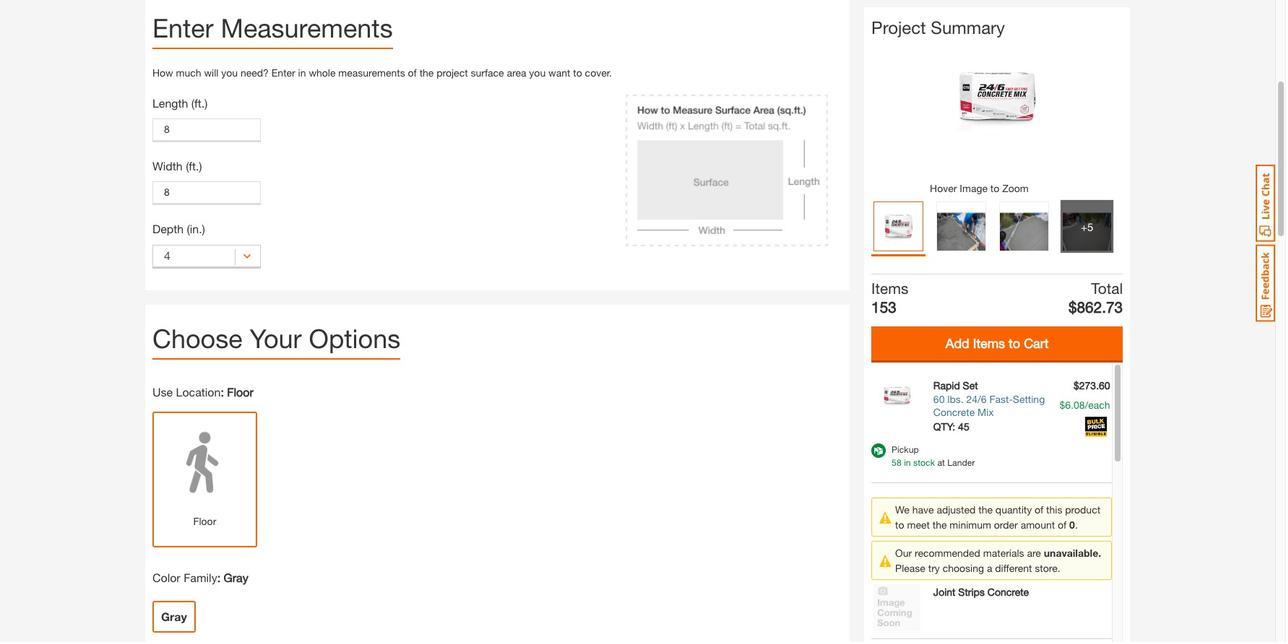 Task type: locate. For each thing, give the bounding box(es) containing it.
location
[[176, 385, 221, 399]]

you right will
[[221, 67, 238, 79]]

enter right need?
[[272, 67, 296, 79]]

1 vertical spatial to
[[991, 182, 1000, 194]]

153
[[872, 299, 897, 316]]

amount
[[1021, 519, 1056, 531]]

60 lbs. 24/6 fast-setting concrete mix link
[[934, 393, 1051, 419]]

the right meet
[[933, 519, 947, 531]]

of left 0
[[1058, 519, 1067, 531]]

0 vertical spatial concrete
[[934, 406, 975, 418]]

1 horizontal spatial you
[[529, 67, 546, 79]]

2 vertical spatial of
[[1058, 519, 1067, 531]]

1 vertical spatial :
[[217, 571, 221, 585]]

live chat image
[[1257, 165, 1276, 242]]

1 combined shape image from the top
[[880, 511, 892, 524]]

try
[[929, 562, 940, 575]]

floor
[[227, 385, 254, 399], [193, 515, 216, 527]]

depth (in.)
[[152, 222, 205, 236]]

None text field
[[152, 119, 261, 142]]

0 vertical spatial combined shape image
[[880, 511, 892, 524]]

1 horizontal spatial floor
[[227, 385, 254, 399]]

0 vertical spatial the
[[420, 67, 434, 79]]

please
[[896, 562, 926, 575]]

0 horizontal spatial in
[[298, 67, 306, 79]]

2 combined shape image from the top
[[880, 555, 892, 567]]

45
[[959, 420, 970, 433]]

: down choose
[[221, 385, 224, 399]]

4
[[164, 248, 170, 262]]

(ft.) for width (ft.)
[[186, 159, 202, 173]]

choosing
[[943, 562, 985, 575]]

the
[[420, 67, 434, 79], [979, 504, 993, 516], [933, 519, 947, 531]]

hover image to zoom
[[931, 182, 1029, 194]]

+ 5
[[1082, 220, 1094, 233]]

to right the want
[[574, 67, 583, 79]]

1 horizontal spatial enter
[[272, 67, 296, 79]]

much
[[176, 67, 201, 79]]

different
[[996, 562, 1033, 575]]

1 vertical spatial (ft.)
[[186, 159, 202, 173]]

floor right location
[[227, 385, 254, 399]]

:
[[221, 385, 224, 399], [217, 571, 221, 585]]

enter
[[152, 12, 214, 43], [272, 67, 296, 79]]

zoom
[[1003, 182, 1029, 194]]

to inside we have adjusted the quantity of this product to meet the minimum order amount of
[[896, 519, 905, 531]]

joint strips concrete image
[[874, 585, 921, 632]]

0 vertical spatial :
[[221, 385, 224, 399]]

have
[[913, 504, 934, 516]]

1 horizontal spatial concrete
[[988, 586, 1030, 599]]

0 vertical spatial of
[[408, 67, 417, 79]]

you right area
[[529, 67, 546, 79]]

rapid set 60 lbs. 24/6 fast-setting concrete mix qty: 45
[[934, 379, 1046, 433]]

of up amount
[[1035, 504, 1044, 516]]

in right 58
[[905, 457, 911, 468]]

recommended
[[915, 547, 981, 560]]

1 vertical spatial floor
[[193, 515, 216, 527]]

None text field
[[152, 182, 261, 205]]

2 vertical spatial the
[[933, 519, 947, 531]]

.
[[1076, 519, 1079, 531]]

to down we
[[896, 519, 905, 531]]

0
[[1070, 519, 1076, 531]]

whole
[[309, 67, 336, 79]]

: right color
[[217, 571, 221, 585]]

0 vertical spatial to
[[574, 67, 583, 79]]

floor up 'family'
[[193, 515, 216, 527]]

adjusted
[[937, 504, 976, 516]]

length
[[152, 96, 188, 110]]

we have adjusted the quantity of this product to meet the minimum order amount of
[[896, 504, 1101, 531]]

the for project
[[420, 67, 434, 79]]

our recommended materials are unavailable. please try choosing a different store.
[[896, 547, 1102, 575]]

24/6
[[967, 393, 987, 405]]

meet
[[908, 519, 930, 531]]

1 horizontal spatial in
[[905, 457, 911, 468]]

cover.
[[585, 67, 612, 79]]

+
[[1082, 220, 1088, 233]]

to
[[574, 67, 583, 79], [991, 182, 1000, 194], [896, 519, 905, 531]]

concrete down different
[[988, 586, 1030, 599]]

you
[[221, 67, 238, 79], [529, 67, 546, 79]]

2 vertical spatial to
[[896, 519, 905, 531]]

concrete
[[934, 406, 975, 418], [988, 586, 1030, 599]]

gray down color
[[161, 610, 187, 624]]

0 horizontal spatial concrete
[[934, 406, 975, 418]]

hover
[[931, 182, 958, 194]]

0 horizontal spatial to
[[574, 67, 583, 79]]

0 vertical spatial (ft.)
[[191, 96, 208, 110]]

the up minimum
[[979, 504, 993, 516]]

1 vertical spatial combined shape image
[[880, 555, 892, 567]]

1 you from the left
[[221, 67, 238, 79]]

1 horizontal spatial to
[[896, 519, 905, 531]]

1 horizontal spatial the
[[933, 519, 947, 531]]

choose your options
[[152, 323, 401, 354]]

joint strips concrete
[[934, 586, 1030, 599]]

2 horizontal spatial of
[[1058, 519, 1067, 531]]

floor image
[[160, 419, 250, 509]]

depth
[[152, 222, 184, 236]]

stock
[[914, 457, 936, 468]]

1 vertical spatial the
[[979, 504, 993, 516]]

1 vertical spatial enter
[[272, 67, 296, 79]]

in inside pickup 58 in stock at lander
[[905, 457, 911, 468]]

measurements
[[221, 12, 393, 43]]

(ft.)
[[191, 96, 208, 110], [186, 159, 202, 173]]

2 horizontal spatial the
[[979, 504, 993, 516]]

project
[[872, 17, 927, 38]]

enter up much
[[152, 12, 214, 43]]

1 vertical spatial concrete
[[988, 586, 1030, 599]]

0 vertical spatial floor
[[227, 385, 254, 399]]

enter measurements
[[152, 12, 393, 43]]

(ft.) right length
[[191, 96, 208, 110]]

minimum
[[950, 519, 992, 531]]

combined shape image
[[880, 511, 892, 524], [880, 555, 892, 567]]

total $862.73
[[1069, 280, 1124, 316]]

product
[[1066, 504, 1101, 516]]

1 horizontal spatial of
[[1035, 504, 1044, 516]]

combined shape image left we
[[880, 511, 892, 524]]

0 vertical spatial enter
[[152, 12, 214, 43]]

in
[[298, 67, 306, 79], [905, 457, 911, 468]]

strips
[[959, 586, 985, 599]]

gray right 'family'
[[224, 571, 248, 585]]

in left whole
[[298, 67, 306, 79]]

a
[[988, 562, 993, 575]]

1 horizontal spatial gray
[[224, 571, 248, 585]]

pickup 58 in stock at lander
[[892, 444, 976, 468]]

2 horizontal spatial to
[[991, 182, 1000, 194]]

this
[[1047, 504, 1063, 516]]

options
[[309, 323, 401, 354]]

mix
[[978, 406, 995, 418]]

joint
[[934, 586, 956, 599]]

0 horizontal spatial the
[[420, 67, 434, 79]]

0 horizontal spatial floor
[[193, 515, 216, 527]]

to left the zoom at the right of the page
[[991, 182, 1000, 194]]

the left project on the left
[[420, 67, 434, 79]]

0 horizontal spatial of
[[408, 67, 417, 79]]

of left project on the left
[[408, 67, 417, 79]]

rapid
[[934, 379, 961, 391]]

concrete inside rapid set 60 lbs. 24/6 fast-setting concrete mix qty: 45
[[934, 406, 975, 418]]

measurements
[[339, 67, 405, 79]]

concrete down the lbs.
[[934, 406, 975, 418]]

0 horizontal spatial gray
[[161, 610, 187, 624]]

of
[[408, 67, 417, 79], [1035, 504, 1044, 516], [1058, 519, 1067, 531]]

0 horizontal spatial you
[[221, 67, 238, 79]]

area
[[507, 67, 527, 79]]

combined shape image left "our"
[[880, 555, 892, 567]]

1 vertical spatial in
[[905, 457, 911, 468]]

(ft.) right width
[[186, 159, 202, 173]]



Task type: vqa. For each thing, say whether or not it's contained in the screenshot.
surface
yes



Task type: describe. For each thing, give the bounding box(es) containing it.
1 vertical spatial gray
[[161, 610, 187, 624]]

project
[[437, 67, 468, 79]]

at
[[938, 457, 946, 468]]

items 153
[[872, 280, 909, 316]]

store.
[[1036, 562, 1061, 575]]

length (ft.)
[[152, 96, 208, 110]]

0 vertical spatial in
[[298, 67, 306, 79]]

60 lbs. 24/6 fast-setting concrete mix image
[[874, 378, 921, 425]]

setting
[[1014, 393, 1046, 405]]

use location : floor
[[152, 385, 254, 399]]

will
[[204, 67, 219, 79]]

your
[[250, 323, 302, 354]]

family
[[184, 571, 217, 585]]

bulk price icon image
[[1086, 412, 1111, 438]]

0 .
[[1070, 519, 1079, 531]]

: for color family
[[217, 571, 221, 585]]

how much will you need? enter in whole measurements of the project surface area you want to cover.
[[152, 67, 612, 79]]

image
[[960, 182, 988, 194]]

total
[[1092, 280, 1124, 297]]

each
[[1089, 398, 1111, 411]]

color family : gray
[[152, 571, 248, 585]]

lbs.
[[948, 393, 964, 405]]

(ft.) for length (ft.)
[[191, 96, 208, 110]]

set
[[963, 379, 979, 391]]

surface
[[471, 67, 504, 79]]

quantity
[[996, 504, 1033, 516]]

order
[[995, 519, 1019, 531]]

qty:
[[934, 420, 956, 433]]

items
[[872, 280, 909, 297]]

combined shape image for we have adjusted the quantity of this product to meet the minimum order amount of
[[880, 511, 892, 524]]

pickup
[[892, 444, 920, 455]]

(in.)
[[187, 222, 205, 236]]

our
[[896, 547, 913, 560]]

$273.60 $6.08 / each
[[1060, 379, 1111, 411]]

materials
[[984, 547, 1025, 560]]

use
[[152, 385, 173, 399]]

project summary
[[872, 17, 1006, 38]]

combined shape image for our recommended materials are
[[880, 555, 892, 567]]

0 vertical spatial gray
[[224, 571, 248, 585]]

we
[[896, 504, 910, 516]]

need?
[[241, 67, 269, 79]]

summary
[[931, 17, 1006, 38]]

58
[[892, 457, 902, 468]]

color
[[152, 571, 181, 585]]

0 horizontal spatial enter
[[152, 12, 214, 43]]

choose
[[152, 323, 243, 354]]

width
[[152, 159, 183, 173]]

5
[[1088, 220, 1094, 233]]

want
[[549, 67, 571, 79]]

lander
[[948, 457, 976, 468]]

width (ft.)
[[152, 159, 202, 173]]

concrete measurements image
[[626, 95, 829, 247]]

feedback link image
[[1257, 244, 1276, 322]]

how
[[152, 67, 173, 79]]

2 you from the left
[[529, 67, 546, 79]]

$6.08
[[1060, 398, 1086, 411]]

$273.60
[[1074, 379, 1111, 391]]

1 vertical spatial of
[[1035, 504, 1044, 516]]

60
[[934, 393, 945, 405]]

/
[[1086, 398, 1089, 411]]

the for minimum
[[933, 519, 947, 531]]

unavailable.
[[1045, 547, 1102, 560]]

are
[[1028, 547, 1042, 560]]

$862.73
[[1069, 299, 1124, 316]]

fast-
[[990, 393, 1014, 405]]

: for use location
[[221, 385, 224, 399]]



